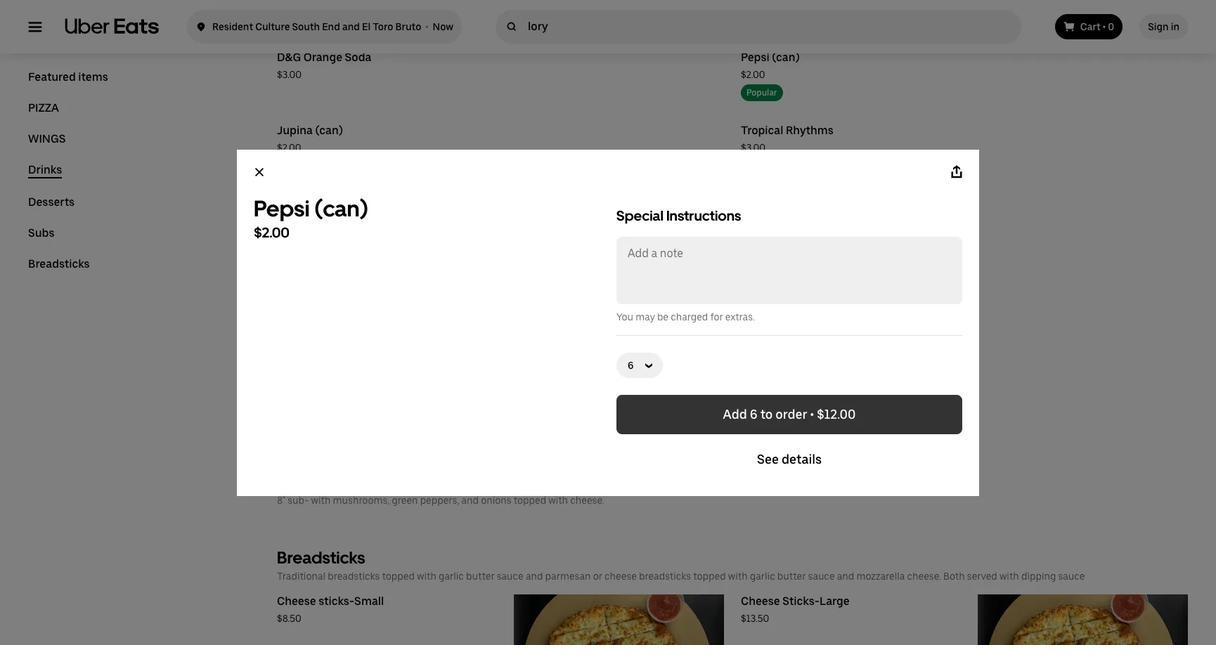 Task type: vqa. For each thing, say whether or not it's contained in the screenshot.
'Price' button at the bottom left
no



Task type: locate. For each thing, give the bounding box(es) containing it.
you
[[616, 311, 633, 322]]

2 breadsticks from the left
[[639, 571, 691, 582]]

cheese inside cheese sticks-large $13.50
[[741, 595, 780, 608]]

cart • 0
[[1080, 21, 1114, 32]]

desserts down the drinks button
[[28, 195, 75, 209]]

drinks inside navigation
[[28, 163, 62, 176]]

2 horizontal spatial sauce
[[1058, 571, 1085, 582]]

pepsi inside dialog dialog
[[254, 195, 310, 222]]

1 horizontal spatial pepsi
[[741, 51, 769, 64]]

cheese
[[277, 595, 316, 608], [741, 595, 780, 608]]

1 horizontal spatial cheese.
[[907, 571, 941, 582]]

2 cheese from the left
[[741, 595, 780, 608]]

butter
[[466, 571, 495, 582], [777, 571, 806, 582]]

sticks-
[[782, 595, 820, 608]]

(can) inside jupina (can) $2.00
[[315, 124, 343, 137]]

pepsi
[[741, 51, 769, 64], [254, 195, 310, 222]]

with
[[311, 495, 331, 506], [548, 495, 568, 506], [417, 571, 436, 582], [728, 571, 748, 582], [999, 571, 1019, 582]]

toro
[[373, 21, 393, 32]]

breadsticks button
[[28, 257, 90, 271]]

chocolate cake
[[277, 228, 359, 241]]

breadsticks down subs button
[[28, 257, 90, 271]]

see
[[757, 452, 779, 466]]

el
[[362, 21, 370, 32]]

sauce
[[497, 571, 524, 582], [808, 571, 835, 582], [1058, 571, 1085, 582]]

$2.00 down close icon on the left top of the page
[[254, 224, 290, 241]]

desserts up chocolate cake
[[277, 195, 345, 215]]

x button
[[243, 155, 276, 189]]

drinks up d&g
[[277, 18, 325, 38]]

2 vertical spatial $2.00
[[254, 224, 290, 241]]

close image
[[254, 166, 265, 177]]

breadsticks up traditional
[[277, 548, 365, 568]]

8" sub- with mushrooms, green peppers, and onions topped with cheese.
[[277, 495, 604, 506]]

featured items
[[28, 70, 108, 84]]

2 garlic from the left
[[750, 571, 775, 582]]

extras.
[[725, 311, 755, 322]]

1 horizontal spatial pepsi (can) $2.00
[[741, 51, 800, 80]]

pepsi up chocolate
[[254, 195, 310, 222]]

0 horizontal spatial pepsi
[[254, 195, 310, 222]]

• left now
[[426, 21, 428, 32]]

$3.00 down tropical on the right of page
[[741, 142, 765, 153]]

cheese up $8.50
[[277, 595, 316, 608]]

1 vertical spatial breadsticks
[[277, 548, 365, 568]]

drinks
[[277, 18, 325, 38], [28, 163, 62, 176]]

drinks button
[[28, 163, 62, 179]]

• left 0
[[1103, 21, 1106, 32]]

0 horizontal spatial breadsticks
[[28, 257, 90, 271]]

main navigation menu image
[[28, 20, 42, 34]]

$2.00 inside jupina (can) $2.00
[[277, 142, 301, 153]]

breadsticks up small
[[328, 571, 380, 582]]

south
[[292, 21, 320, 32]]

$13.50
[[741, 613, 769, 624]]

1 vertical spatial $3.00
[[741, 142, 765, 153]]

large
[[820, 595, 850, 608]]

• inside dialog dialog
[[810, 407, 814, 421]]

sauce left parmesan on the bottom
[[497, 571, 524, 582]]

0 horizontal spatial cheese
[[277, 595, 316, 608]]

1 horizontal spatial drinks
[[277, 18, 325, 38]]

sauce up large
[[808, 571, 835, 582]]

Add a note text field
[[618, 238, 961, 303]]

1 vertical spatial drinks
[[28, 163, 62, 176]]

breadsticks right cheese
[[639, 571, 691, 582]]

philly
[[786, 332, 815, 345]]

$2.00 down jupina
[[277, 142, 301, 153]]

1 garlic from the left
[[439, 571, 464, 582]]

chicken
[[741, 332, 784, 345]]

and
[[342, 21, 360, 32], [461, 495, 479, 506], [526, 571, 543, 582], [837, 571, 854, 582]]

deliver to image
[[195, 18, 207, 35]]

sauce right dipping at bottom right
[[1058, 571, 1085, 582]]

0 vertical spatial pepsi (can) $2.00
[[741, 51, 800, 80]]

2 vertical spatial (can)
[[314, 195, 369, 222]]

1 vertical spatial pepsi (can) $2.00
[[254, 195, 369, 241]]

breadsticks traditional breadsticks topped with garlic butter sauce and parmesan or cheese breadsticks topped with garlic butter sauce and mozzarella cheese. both served with dipping sauce
[[277, 548, 1085, 582]]

0 horizontal spatial butter
[[466, 571, 495, 582]]

and up large
[[837, 571, 854, 582]]

1 horizontal spatial $3.00
[[741, 142, 765, 153]]

bruto
[[395, 21, 421, 32]]

pepsi (can) $2.00 up the popular
[[741, 51, 800, 80]]

•
[[426, 21, 428, 32], [1103, 21, 1106, 32], [810, 407, 814, 421]]

special instructions
[[616, 207, 741, 224]]

and left parmesan on the bottom
[[526, 571, 543, 582]]

0 vertical spatial $3.00
[[277, 69, 302, 80]]

$2.00 inside dialog dialog
[[254, 224, 290, 241]]

$3.00 down d&g
[[277, 69, 302, 80]]

2 horizontal spatial •
[[1103, 21, 1106, 32]]

1 horizontal spatial breadsticks
[[639, 571, 691, 582]]

popular
[[746, 88, 777, 98]]

and left onions
[[461, 495, 479, 506]]

3 sauce from the left
[[1058, 571, 1085, 582]]

$2.00 up the popular
[[741, 69, 765, 80]]

$3.00 inside 'd&g orange soda $3.00'
[[277, 69, 302, 80]]

2 horizontal spatial topped
[[693, 571, 726, 582]]

0 horizontal spatial sauce
[[497, 571, 524, 582]]

orange
[[303, 51, 342, 64]]

pepsi (can) $2.00
[[741, 51, 800, 80], [254, 195, 369, 241]]

$8.50
[[277, 613, 301, 624]]

charged
[[671, 311, 708, 322]]

cheese. inside breadsticks traditional breadsticks topped with garlic butter sauce and parmesan or cheese breadsticks topped with garlic butter sauce and mozzarella cheese. both served with dipping sauce
[[907, 571, 941, 582]]

1 vertical spatial $2.00
[[277, 142, 301, 153]]

garlic
[[439, 571, 464, 582], [750, 571, 775, 582]]

0 horizontal spatial garlic
[[439, 571, 464, 582]]

0 vertical spatial cheese.
[[570, 495, 604, 506]]

1 horizontal spatial sauce
[[808, 571, 835, 582]]

pepsi (can) $2.00 down close icon on the left top of the page
[[254, 195, 369, 241]]

1 horizontal spatial breadsticks
[[277, 548, 365, 568]]

$2.00
[[741, 69, 765, 80], [277, 142, 301, 153], [254, 224, 290, 241]]

to
[[760, 407, 773, 421]]

1 horizontal spatial garlic
[[750, 571, 775, 582]]

desserts
[[277, 195, 345, 215], [28, 195, 75, 209]]

sign in
[[1148, 21, 1179, 32]]

8"
[[277, 495, 285, 506]]

may
[[636, 311, 655, 322]]

0 horizontal spatial $3.00
[[277, 69, 302, 80]]

0 horizontal spatial •
[[426, 21, 428, 32]]

1 horizontal spatial butter
[[777, 571, 806, 582]]

onions
[[481, 495, 511, 506]]

navigation containing featured items
[[28, 70, 243, 288]]

(can) up the popular
[[772, 51, 800, 64]]

jupina (can) $2.00
[[277, 124, 343, 153]]

chicken philly
[[741, 332, 815, 345]]

(can) right jupina
[[315, 124, 343, 137]]

mushrooms,
[[333, 495, 390, 506]]

1 vertical spatial pepsi
[[254, 195, 310, 222]]

culture
[[255, 21, 290, 32]]

1 horizontal spatial •
[[810, 407, 814, 421]]

navigation
[[28, 70, 243, 288]]

0 vertical spatial drinks
[[277, 18, 325, 38]]

0 horizontal spatial breadsticks
[[328, 571, 380, 582]]

cheese
[[605, 571, 637, 582]]

cheese up '$13.50'
[[741, 595, 780, 608]]

see details button
[[616, 440, 962, 479]]

0 horizontal spatial cheese.
[[570, 495, 604, 506]]

items
[[78, 70, 108, 84]]

(can) inside dialog dialog
[[314, 195, 369, 222]]

subs button
[[28, 226, 55, 240]]

0 vertical spatial breadsticks
[[28, 257, 90, 271]]

dialog dialog
[[237, 149, 979, 496]]

sign
[[1148, 21, 1169, 32]]

• right order
[[810, 407, 814, 421]]

0 vertical spatial pepsi
[[741, 51, 769, 64]]

0 horizontal spatial drinks
[[28, 163, 62, 176]]

1 cheese from the left
[[277, 595, 316, 608]]

1 vertical spatial cheese.
[[907, 571, 941, 582]]

0 horizontal spatial pepsi (can) $2.00
[[254, 195, 369, 241]]

featured
[[28, 70, 76, 84]]

$3.00
[[277, 69, 302, 80], [741, 142, 765, 153]]

green
[[392, 495, 418, 506]]

breadsticks inside navigation
[[28, 257, 90, 271]]

1 horizontal spatial cheese
[[741, 595, 780, 608]]

$3.00 inside tropical rhythms $3.00
[[741, 142, 765, 153]]

resident culture south end and el toro bruto • now
[[212, 21, 453, 32]]

pepsi up the popular
[[741, 51, 769, 64]]

breadsticks
[[28, 257, 90, 271], [277, 548, 365, 568]]

drinks down wings button
[[28, 163, 62, 176]]

1 sauce from the left
[[497, 571, 524, 582]]

now
[[433, 21, 453, 32]]

1 butter from the left
[[466, 571, 495, 582]]

1 vertical spatial (can)
[[315, 124, 343, 137]]

(can) up cake
[[314, 195, 369, 222]]

cheese inside cheese sticks-small $8.50
[[277, 595, 316, 608]]

1 horizontal spatial topped
[[514, 495, 546, 506]]

breadsticks inside breadsticks traditional breadsticks topped with garlic butter sauce and parmesan or cheese breadsticks topped with garlic butter sauce and mozzarella cheese. both served with dipping sauce
[[277, 548, 365, 568]]

1 horizontal spatial desserts
[[277, 195, 345, 215]]

in
[[1171, 21, 1179, 32]]



Task type: describe. For each thing, give the bounding box(es) containing it.
pizza
[[28, 101, 59, 115]]

0 horizontal spatial topped
[[382, 571, 415, 582]]

for
[[710, 311, 723, 322]]

cake
[[333, 228, 359, 241]]

and left el
[[342, 21, 360, 32]]

jupina
[[277, 124, 313, 137]]

special
[[616, 207, 663, 224]]

or
[[593, 571, 602, 582]]

0 vertical spatial $2.00
[[741, 69, 765, 80]]

see details
[[757, 452, 822, 466]]

breadsticks for breadsticks
[[28, 257, 90, 271]]

instructions
[[666, 207, 741, 224]]

breadsticks for breadsticks traditional breadsticks topped with garlic butter sauce and parmesan or cheese breadsticks topped with garlic butter sauce and mozzarella cheese. both served with dipping sauce
[[277, 548, 365, 568]]

dipping
[[1021, 571, 1056, 582]]

(can) for pepsi (can)
[[314, 195, 369, 222]]

cheese sticks-small $8.50
[[277, 595, 384, 624]]

uber eats home image
[[65, 18, 159, 35]]

desserts button
[[28, 195, 75, 209]]

d&g orange soda $3.00
[[277, 51, 371, 80]]

details
[[782, 452, 822, 466]]

cart
[[1080, 21, 1101, 32]]

$2.00 for jupina (can)
[[277, 142, 301, 153]]

end
[[322, 21, 340, 32]]

$2.00 for pepsi (can)
[[254, 224, 290, 241]]

2 butter from the left
[[777, 571, 806, 582]]

1 breadsticks from the left
[[328, 571, 380, 582]]

(can) for jupina (can)
[[315, 124, 343, 137]]

featured items button
[[28, 70, 108, 84]]

soda
[[345, 51, 371, 64]]

peppers,
[[420, 495, 459, 506]]

both
[[943, 571, 965, 582]]

served
[[967, 571, 997, 582]]

wings button
[[28, 132, 66, 146]]

d&g
[[277, 51, 301, 64]]

add 6 to order • $12.00
[[723, 407, 856, 421]]

0
[[1108, 21, 1114, 32]]

6
[[750, 407, 758, 421]]

resident
[[212, 21, 253, 32]]

sub-
[[288, 495, 309, 506]]

wings
[[28, 132, 66, 146]]

pizza button
[[28, 101, 59, 115]]

sticks-
[[319, 595, 354, 608]]

you may be charged for extras.
[[616, 311, 755, 322]]

order
[[775, 407, 807, 421]]

share ios image
[[950, 165, 964, 179]]

2 sauce from the left
[[808, 571, 835, 582]]

0 horizontal spatial desserts
[[28, 195, 75, 209]]

tropical rhythms $3.00
[[741, 124, 834, 153]]

chocolate
[[277, 228, 331, 241]]

cheese sticks-large $13.50
[[741, 595, 850, 624]]

add
[[723, 407, 747, 421]]

sign in link
[[1140, 14, 1188, 39]]

cheese for cheese sticks-small
[[277, 595, 316, 608]]

cheese for cheese sticks-large
[[741, 595, 780, 608]]

mozzarella
[[856, 571, 905, 582]]

share ios button
[[940, 155, 974, 189]]

be
[[657, 311, 668, 322]]

pepsi (can) $2.00 inside dialog dialog
[[254, 195, 369, 241]]

tropical
[[741, 124, 783, 137]]

traditional
[[277, 571, 325, 582]]

0 vertical spatial (can)
[[772, 51, 800, 64]]

$12.00
[[817, 407, 856, 421]]

subs
[[28, 226, 55, 240]]

small
[[354, 595, 384, 608]]

rhythms
[[786, 124, 834, 137]]

parmesan
[[545, 571, 591, 582]]



